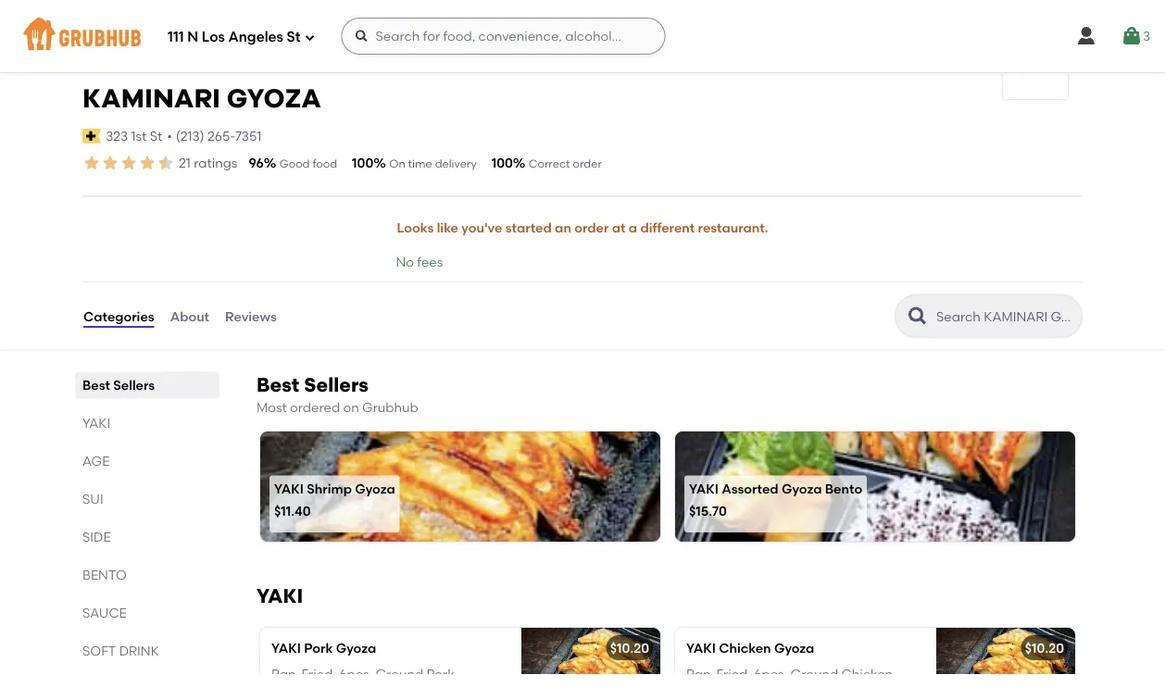 Task type: locate. For each thing, give the bounding box(es) containing it.
no
[[396, 254, 414, 270]]

1 vertical spatial order
[[575, 220, 609, 236]]

sellers inside tab
[[113, 378, 155, 394]]

order
[[573, 157, 602, 171], [575, 220, 609, 236]]

1 horizontal spatial svg image
[[1121, 25, 1144, 47]]

2 $10.20 from the left
[[1026, 641, 1065, 657]]

fees
[[417, 254, 443, 270]]

best inside tab
[[82, 378, 110, 394]]

svg image
[[1076, 25, 1098, 47], [304, 32, 316, 43]]

100 right delivery
[[492, 155, 513, 171]]

sellers up yaki tab
[[113, 378, 155, 394]]

soft drink
[[82, 644, 159, 660]]

kaminari gyoza logo image
[[1004, 50, 1069, 84]]

yaki up $11.40 on the left bottom of the page
[[274, 481, 304, 497]]

0 horizontal spatial st
[[150, 128, 162, 144]]

gyoza inside yaki shrimp gyoza $11.40
[[355, 481, 396, 497]]

on time delivery
[[390, 157, 477, 171]]

star icon image
[[82, 154, 101, 172], [101, 154, 120, 172], [120, 154, 138, 172], [138, 154, 157, 172], [157, 154, 175, 172], [157, 154, 175, 172]]

gyoza for chicken
[[775, 641, 815, 657]]

soft
[[82, 644, 116, 660]]

sui
[[82, 492, 104, 508]]

0 horizontal spatial 100
[[352, 155, 374, 171]]

yaki inside yaki shrimp gyoza $11.40
[[274, 481, 304, 497]]

st right angeles
[[287, 29, 301, 46]]

gyoza for shrimp
[[355, 481, 396, 497]]

yaki pork gyoza
[[272, 641, 377, 657]]

yaki tab
[[82, 414, 212, 433]]

started
[[506, 220, 552, 236]]

gyoza left the bento
[[782, 481, 822, 497]]

1 horizontal spatial st
[[287, 29, 301, 46]]

gyoza right chicken at the bottom
[[775, 641, 815, 657]]

chicken
[[719, 641, 772, 657]]

best up yaki tab
[[82, 378, 110, 394]]

categories
[[83, 309, 154, 324]]

$10.20 for yaki chicken gyoza
[[1026, 641, 1065, 657]]

age tab
[[82, 452, 212, 471]]

0 horizontal spatial best
[[82, 378, 110, 394]]

1 horizontal spatial svg image
[[1076, 25, 1098, 47]]

on
[[390, 157, 406, 171]]

svg image left 3 button
[[1076, 25, 1098, 47]]

21 ratings
[[179, 155, 238, 171]]

best
[[257, 373, 300, 397], [82, 378, 110, 394]]

1 $10.20 from the left
[[611, 641, 650, 657]]

angeles
[[228, 29, 284, 46]]

gyoza for assorted
[[782, 481, 822, 497]]

yaki left pork
[[272, 641, 301, 657]]

grubhub
[[362, 400, 419, 415]]

100 for on time delivery
[[352, 155, 374, 171]]

st inside button
[[150, 128, 162, 144]]

time
[[408, 157, 433, 171]]

yaki pork gyoza image
[[522, 628, 661, 676]]

yaki up age
[[82, 416, 111, 432]]

2 100 from the left
[[492, 155, 513, 171]]

yaki inside yaki assorted gyoza bento $15.70
[[690, 481, 719, 497]]

yaki inside yaki tab
[[82, 416, 111, 432]]

yaki chicken gyoza image
[[937, 628, 1076, 676]]

sellers up on
[[304, 373, 369, 397]]

1 horizontal spatial sellers
[[304, 373, 369, 397]]

best up most
[[257, 373, 300, 397]]

main navigation navigation
[[0, 0, 1166, 72]]

best sellers
[[82, 378, 155, 394]]

yaki for assorted
[[690, 481, 719, 497]]

100
[[352, 155, 374, 171], [492, 155, 513, 171]]

gyoza
[[227, 83, 321, 114]]

1 100 from the left
[[352, 155, 374, 171]]

yaki up $15.70
[[690, 481, 719, 497]]

0 horizontal spatial $10.20
[[611, 641, 650, 657]]

bento
[[82, 568, 127, 584]]

gyoza for pork
[[336, 641, 377, 657]]

svg image inside 3 button
[[1121, 25, 1144, 47]]

sauce tab
[[82, 604, 212, 623]]

best for best sellers most ordered on grubhub
[[257, 373, 300, 397]]

order left at
[[575, 220, 609, 236]]

3 button
[[1121, 19, 1151, 53]]

good
[[280, 157, 310, 171]]

st
[[287, 29, 301, 46], [150, 128, 162, 144]]

1 horizontal spatial best
[[257, 373, 300, 397]]

best for best sellers
[[82, 378, 110, 394]]

order right correct
[[573, 157, 602, 171]]

restaurant.
[[698, 220, 769, 236]]

ordered
[[290, 400, 340, 415]]

111
[[168, 29, 184, 46]]

1 vertical spatial st
[[150, 128, 162, 144]]

gyoza right pork
[[336, 641, 377, 657]]

1 horizontal spatial 100
[[492, 155, 513, 171]]

yaki
[[82, 416, 111, 432], [274, 481, 304, 497], [690, 481, 719, 497], [257, 585, 303, 608], [272, 641, 301, 657], [687, 641, 716, 657]]

sellers for best sellers most ordered on grubhub
[[304, 373, 369, 397]]

0 vertical spatial st
[[287, 29, 301, 46]]

yaki left chicken at the bottom
[[687, 641, 716, 657]]

yaki shrimp gyoza $11.40
[[274, 481, 396, 519]]

gyoza inside yaki assorted gyoza bento $15.70
[[782, 481, 822, 497]]

reviews button
[[224, 283, 278, 350]]

st left •
[[150, 128, 162, 144]]

3
[[1144, 28, 1151, 44]]

drink
[[119, 644, 159, 660]]

sellers inside best sellers most ordered on grubhub
[[304, 373, 369, 397]]

gyoza
[[355, 481, 396, 497], [782, 481, 822, 497], [336, 641, 377, 657], [775, 641, 815, 657]]

1 horizontal spatial $10.20
[[1026, 641, 1065, 657]]

•
[[167, 128, 172, 144]]

different
[[641, 220, 695, 236]]

best inside best sellers most ordered on grubhub
[[257, 373, 300, 397]]

bento
[[826, 481, 863, 497]]

0 horizontal spatial sellers
[[113, 378, 155, 394]]

$15.70
[[690, 503, 727, 519]]

$10.20
[[611, 641, 650, 657], [1026, 641, 1065, 657]]

0 horizontal spatial svg image
[[304, 32, 316, 43]]

gyoza right shrimp
[[355, 481, 396, 497]]

sellers
[[304, 373, 369, 397], [113, 378, 155, 394]]

svg image right angeles
[[304, 32, 316, 43]]

yaki for pork
[[272, 641, 301, 657]]

100 left on
[[352, 155, 374, 171]]

age
[[82, 454, 110, 470]]

svg image
[[1121, 25, 1144, 47], [354, 29, 369, 44]]

yaki chicken gyoza
[[687, 641, 815, 657]]



Task type: vqa. For each thing, say whether or not it's contained in the screenshot.
rightmost BEST
yes



Task type: describe. For each thing, give the bounding box(es) containing it.
looks
[[397, 220, 434, 236]]

sellers for best sellers
[[113, 378, 155, 394]]

side
[[82, 530, 111, 546]]

soft drink tab
[[82, 642, 212, 661]]

323 1st st button
[[105, 126, 163, 146]]

assorted
[[722, 481, 779, 497]]

an
[[555, 220, 572, 236]]

Search for food, convenience, alcohol... search field
[[342, 18, 666, 55]]

kaminari gyoza
[[82, 83, 321, 114]]

323
[[106, 128, 128, 144]]

(213) 265-7351 button
[[176, 127, 262, 146]]

correct order
[[529, 157, 602, 171]]

sui tab
[[82, 490, 212, 509]]

0 vertical spatial order
[[573, 157, 602, 171]]

bento tab
[[82, 566, 212, 585]]

you've
[[462, 220, 503, 236]]

0 horizontal spatial svg image
[[354, 29, 369, 44]]

100 for correct order
[[492, 155, 513, 171]]

categories button
[[82, 283, 155, 350]]

yaki for chicken
[[687, 641, 716, 657]]

no fees
[[396, 254, 443, 270]]

1st
[[131, 128, 147, 144]]

7351
[[235, 128, 262, 144]]

111 n los angeles st
[[168, 29, 301, 46]]

delivery
[[435, 157, 477, 171]]

food
[[313, 157, 337, 171]]

most
[[257, 400, 287, 415]]

shrimp
[[307, 481, 352, 497]]

pork
[[304, 641, 333, 657]]

reviews
[[225, 309, 277, 324]]

• (213) 265-7351
[[167, 128, 262, 144]]

yaki up yaki pork gyoza
[[257, 585, 303, 608]]

best sellers most ordered on grubhub
[[257, 373, 419, 415]]

21
[[179, 155, 191, 171]]

$11.40
[[274, 503, 311, 519]]

about
[[170, 309, 210, 324]]

265-
[[208, 128, 235, 144]]

best sellers tab
[[82, 376, 212, 395]]

at
[[612, 220, 626, 236]]

correct
[[529, 157, 571, 171]]

n
[[187, 29, 199, 46]]

kaminari
[[82, 83, 221, 114]]

ratings
[[194, 155, 238, 171]]

96
[[249, 155, 264, 171]]

$10.20 for yaki pork gyoza
[[611, 641, 650, 657]]

(213)
[[176, 128, 205, 144]]

los
[[202, 29, 225, 46]]

sauce
[[82, 606, 127, 622]]

on
[[343, 400, 359, 415]]

side tab
[[82, 528, 212, 547]]

323 1st st
[[106, 128, 162, 144]]

st inside "main navigation" navigation
[[287, 29, 301, 46]]

about button
[[169, 283, 210, 350]]

looks like you've started an order at a different restaurant.
[[397, 220, 769, 236]]

like
[[437, 220, 459, 236]]

Search KAMINARI GYOZA search field
[[935, 308, 1077, 326]]

order inside button
[[575, 220, 609, 236]]

a
[[629, 220, 638, 236]]

search icon image
[[907, 305, 930, 328]]

looks like you've started an order at a different restaurant. button
[[396, 208, 770, 249]]

good food
[[280, 157, 337, 171]]

yaki for shrimp
[[274, 481, 304, 497]]

yaki assorted gyoza bento $15.70
[[690, 481, 863, 519]]

subscription pass image
[[82, 129, 101, 144]]



